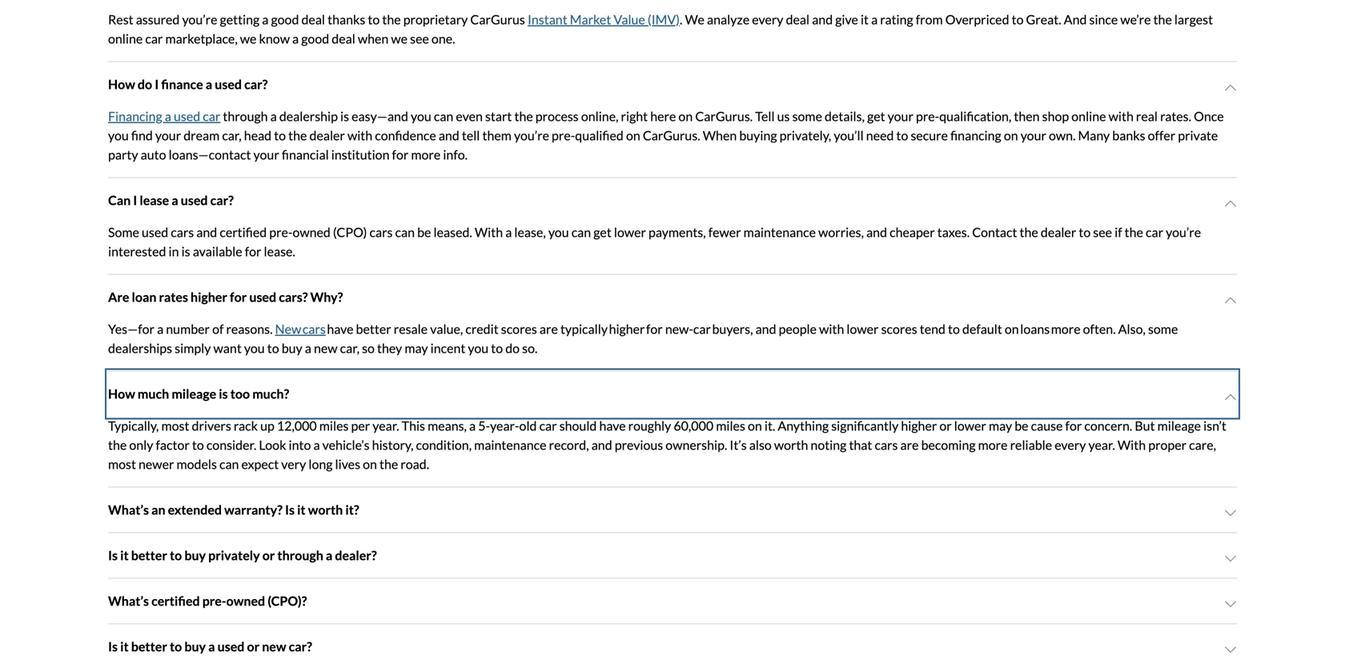 Task type: describe. For each thing, give the bounding box(es) containing it.
marketplace,
[[165, 31, 238, 46]]

secure
[[911, 128, 948, 143]]

is inside dropdown button
[[285, 502, 295, 518]]

is inside some used cars and certified pre-owned (cpo) cars can be leased. with a lease, you can get lower payments, fewer maintenance worries, and cheaper taxes. contact the dealer to see if the car you're interested in is available for lease.
[[181, 244, 190, 259]]

0 vertical spatial most
[[161, 418, 189, 434]]

do inside dropdown button
[[138, 76, 152, 92]]

the down the history, at the bottom of the page
[[380, 457, 398, 472]]

but
[[1135, 418, 1155, 434]]

maintenance inside some used cars and certified pre-owned (cpo) cars can be leased. with a lease, you can get lower payments, fewer maintenance worries, and cheaper taxes. contact the dealer to see if the car you're interested in is available for lease.
[[744, 225, 816, 240]]

owned inside some used cars and certified pre-owned (cpo) cars can be leased. with a lease, you can get lower payments, fewer maintenance worries, and cheaper taxes. contact the dealer to see if the car you're interested in is available for lease.
[[293, 225, 331, 240]]

lease.
[[264, 244, 295, 259]]

a down what's certified pre-owned (cpo)?
[[208, 639, 215, 655]]

0 vertical spatial year.
[[373, 418, 399, 434]]

finance
[[161, 76, 203, 92]]

some inside through a dealership is easy—and you can even start the process online, right here on cargurus. tell us some details, get your pre-qualification, then shop online with real rates. once you find your dream car, head to the dealer with confidence and tell them you're pre-qualified on cargurus. when buying privately, you'll need to secure financing on your own. many banks offer private party auto loans—contact your financial institution for more info.
[[792, 108, 822, 124]]

may inside have better resale value, credit scores are typically higher for new-car buyers, and people with lower scores tend to default on loans more often. also, some dealerships simply want you to buy a new car, so they may incent you to do so.
[[405, 341, 428, 356]]

yes—for
[[108, 321, 155, 337]]

a up know
[[262, 12, 269, 27]]

only
[[129, 438, 153, 453]]

road.
[[401, 457, 429, 472]]

a right know
[[292, 31, 299, 46]]

since
[[1089, 12, 1118, 27]]

the right contact
[[1020, 225, 1038, 240]]

rates
[[159, 289, 188, 305]]

1 vertical spatial most
[[108, 457, 136, 472]]

12,000
[[277, 418, 317, 434]]

dream
[[184, 128, 220, 143]]

noting
[[811, 438, 847, 453]]

maintenance inside typically, most drivers rack up 12,000 miles per year. this means, a 5-year-old car should have roughly 60,000 miles on it. anything significantly higher or lower may be cause for concern. but mileage isn't the only factor to consider. look into a vehicle's history, condition, maintenance record, and previous ownership. it's also worth noting that cars are becoming more reliable every year. with proper care, most newer models can expect very long lives on the road.
[[474, 438, 547, 453]]

through inside through a dealership is easy—and you can even start the process online, right here on cargurus. tell us some details, get your pre-qualification, then shop online with real rates. once you find your dream car, head to the dealer with confidence and tell them you're pre-qualified on cargurus. when buying privately, you'll need to secure financing on your own. many banks offer private party auto loans—contact your financial institution for more info.
[[223, 108, 268, 124]]

0 vertical spatial good
[[271, 12, 299, 27]]

of
[[212, 321, 224, 337]]

to down what's certified pre-owned (cpo)?
[[170, 639, 182, 655]]

and left cheaper at right
[[867, 225, 887, 240]]

get inside through a dealership is easy—and you can even start the process online, right here on cargurus. tell us some details, get your pre-qualification, then shop online with real rates. once you find your dream car, head to the dealer with confidence and tell them you're pre-qualified on cargurus. when buying privately, you'll need to secure financing on your own. many banks offer private party auto loans—contact your financial institution for more info.
[[867, 108, 885, 124]]

process
[[536, 108, 579, 124]]

that
[[849, 438, 872, 453]]

2 miles from the left
[[716, 418, 745, 434]]

more inside through a dealership is easy—and you can even start the process online, right here on cargurus. tell us some details, get your pre-qualification, then shop online with real rates. once you find your dream car, head to the dealer with confidence and tell them you're pre-qualified on cargurus. when buying privately, you'll need to secure financing on your own. many banks offer private party auto loans—contact your financial institution for more info.
[[411, 147, 441, 163]]

pre- down process
[[552, 128, 575, 143]]

a inside have better resale value, credit scores are typically higher for new-car buyers, and people with lower scores tend to default on loans more often. also, some dealerships simply want you to buy a new car, so they may incent you to do so.
[[305, 341, 311, 356]]

chevron down image inside the how much mileage is too much? dropdown button
[[1224, 391, 1237, 404]]

can left leased. in the top of the page
[[395, 225, 415, 240]]

to inside . we analyze every deal and give it a rating from overpriced to great. and since we're the largest online car marketplace, we know a good deal when we see one.
[[1012, 12, 1024, 27]]

every inside typically, most drivers rack up 12,000 miles per year. this means, a 5-year-old car should have roughly 60,000 miles on it. anything significantly higher or lower may be cause for concern. but mileage isn't the only factor to consider. look into a vehicle's history, condition, maintenance record, and previous ownership. it's also worth noting that cars are becoming more reliable every year. with proper care, most newer models can expect very long lives on the road.
[[1055, 438, 1086, 453]]

car buyers,
[[693, 321, 753, 337]]

the inside . we analyze every deal and give it a rating from overpriced to great. and since we're the largest online car marketplace, we know a good deal when we see one.
[[1154, 12, 1172, 27]]

to down extended
[[170, 548, 182, 564]]

credit
[[466, 321, 499, 337]]

much?
[[252, 386, 289, 402]]

thanks
[[328, 12, 365, 27]]

have inside have better resale value, credit scores are typically higher for new-car buyers, and people with lower scores tend to default on loans more often. also, some dealerships simply want you to buy a new car, so they may incent you to do so.
[[327, 321, 354, 337]]

leased.
[[434, 225, 472, 240]]

to right head
[[274, 128, 286, 143]]

better for is it better to buy a used or new car?
[[131, 639, 167, 655]]

record,
[[549, 438, 589, 453]]

even
[[456, 108, 483, 124]]

to inside typically, most drivers rack up 12,000 miles per year. this means, a 5-year-old car should have roughly 60,000 miles on it. anything significantly higher or lower may be cause for concern. but mileage isn't the only factor to consider. look into a vehicle's history, condition, maintenance record, and previous ownership. it's also worth noting that cars are becoming more reliable every year. with proper care, most newer models can expect very long lives on the road.
[[192, 438, 204, 453]]

for inside some used cars and certified pre-owned (cpo) cars can be leased. with a lease, you can get lower payments, fewer maintenance worries, and cheaper taxes. contact the dealer to see if the car you're interested in is available for lease.
[[245, 244, 261, 259]]

lives
[[335, 457, 360, 472]]

auto
[[141, 147, 166, 163]]

drivers
[[192, 418, 231, 434]]

good inside . we analyze every deal and give it a rating from overpriced to great. and since we're the largest online car marketplace, we know a good deal when we see one.
[[301, 31, 329, 46]]

here
[[650, 108, 676, 124]]

to down reasons. on the left
[[267, 341, 279, 356]]

cargurus
[[470, 12, 525, 27]]

your down head
[[253, 147, 279, 163]]

people
[[779, 321, 817, 337]]

car? inside can i lease a used car? dropdown button
[[210, 193, 234, 208]]

60,000
[[674, 418, 714, 434]]

instant
[[528, 12, 568, 27]]

through inside dropdown button
[[277, 548, 323, 564]]

available
[[193, 244, 242, 259]]

concern.
[[1085, 418, 1133, 434]]

your down the financing a used car
[[155, 128, 181, 143]]

your up "need"
[[888, 108, 914, 124]]

how for how do i finance a used car?
[[108, 76, 135, 92]]

with inside have better resale value, credit scores are typically higher for new-car buyers, and people with lower scores tend to default on loans more often. also, some dealerships simply want you to buy a new car, so they may incent you to do so.
[[819, 321, 844, 337]]

very
[[281, 457, 306, 472]]

worth inside dropdown button
[[308, 502, 343, 518]]

used inside dropdown button
[[215, 76, 242, 92]]

2 we from the left
[[391, 31, 408, 46]]

is for is it better to buy a used or new car?
[[108, 639, 118, 655]]

and inside . we analyze every deal and give it a rating from overpriced to great. and since we're the largest online car marketplace, we know a good deal when we see one.
[[812, 12, 833, 27]]

and inside have better resale value, credit scores are typically higher for new-car buyers, and people with lower scores tend to default on loans more often. also, some dealerships simply want you to buy a new car, so they may incent you to do so.
[[756, 321, 776, 337]]

can right lease,
[[572, 225, 591, 240]]

condition,
[[416, 438, 472, 453]]

0 horizontal spatial you're
[[182, 12, 217, 27]]

is for dealership
[[340, 108, 349, 124]]

rest assured you're getting a good deal thanks to the proprietary cargurus instant market value (imv)
[[108, 12, 680, 27]]

market
[[570, 12, 611, 27]]

0 horizontal spatial deal
[[301, 12, 325, 27]]

2 horizontal spatial deal
[[786, 12, 810, 27]]

car up dream
[[203, 108, 220, 124]]

us
[[777, 108, 790, 124]]

a left number
[[157, 321, 164, 337]]

chevron down image inside what's certified pre-owned (cpo)? dropdown button
[[1224, 599, 1237, 611]]

can inside typically, most drivers rack up 12,000 miles per year. this means, a 5-year-old car should have roughly 60,000 miles on it. anything significantly higher or lower may be cause for concern. but mileage isn't the only factor to consider. look into a vehicle's history, condition, maintenance record, and previous ownership. it's also worth noting that cars are becoming more reliable every year. with proper care, most newer models can expect very long lives on the road.
[[219, 457, 239, 472]]

for inside typically, most drivers rack up 12,000 miles per year. this means, a 5-year-old car should have roughly 60,000 miles on it. anything significantly higher or lower may be cause for concern. but mileage isn't the only factor to consider. look into a vehicle's history, condition, maintenance record, and previous ownership. it's also worth noting that cars are becoming more reliable every year. with proper care, most newer models can expect very long lives on the road.
[[1066, 418, 1082, 434]]

used down what's certified pre-owned (cpo)?
[[218, 639, 245, 655]]

0 vertical spatial with
[[1109, 108, 1134, 124]]

up
[[260, 418, 275, 434]]

1 scores from the left
[[501, 321, 537, 337]]

worries,
[[819, 225, 864, 240]]

the right if
[[1125, 225, 1143, 240]]

give
[[835, 12, 858, 27]]

1 vertical spatial or
[[262, 548, 275, 564]]

should
[[560, 418, 597, 434]]

car inside typically, most drivers rack up 12,000 miles per year. this means, a 5-year-old car should have roughly 60,000 miles on it. anything significantly higher or lower may be cause for concern. but mileage isn't the only factor to consider. look into a vehicle's history, condition, maintenance record, and previous ownership. it's also worth noting that cars are becoming more reliable every year. with proper care, most newer models can expect very long lives on the road.
[[539, 418, 557, 434]]

new inside dropdown button
[[262, 639, 286, 655]]

used left cars?
[[249, 289, 276, 305]]

what's for what's an extended warranty? is it worth it?
[[108, 502, 149, 518]]

overpriced
[[946, 12, 1009, 27]]

and up available
[[196, 225, 217, 240]]

on down then
[[1004, 128, 1018, 143]]

new cars link
[[275, 321, 326, 337]]

financial
[[282, 147, 329, 163]]

a right lease
[[172, 193, 178, 208]]

1 horizontal spatial deal
[[332, 31, 355, 46]]

qualified
[[575, 128, 624, 143]]

.
[[680, 12, 683, 27]]

0 horizontal spatial cars
[[171, 225, 194, 240]]

every inside . we analyze every deal and give it a rating from overpriced to great. and since we're the largest online car marketplace, we know a good deal when we see one.
[[752, 12, 784, 27]]

you're inside some used cars and certified pre-owned (cpo) cars can be leased. with a lease, you can get lower payments, fewer maintenance worries, and cheaper taxes. contact the dealer to see if the car you're interested in is available for lease.
[[1166, 225, 1201, 240]]

chevron down image for it?
[[1224, 507, 1237, 520]]

on right here
[[679, 108, 693, 124]]

on down right on the left of page
[[626, 128, 640, 143]]

why?
[[310, 289, 343, 305]]

is it better to buy a used or new car? button
[[108, 625, 1237, 660]]

to up "when"
[[368, 12, 380, 27]]

lower inside have better resale value, credit scores are typically higher for new-car buyers, and people with lower scores tend to default on loans more often. also, some dealerships simply want you to buy a new car, so they may incent you to do so.
[[847, 321, 879, 337]]

on loans more
[[1005, 321, 1081, 337]]

financing
[[951, 128, 1002, 143]]

1 we from the left
[[240, 31, 257, 46]]

is it better to buy a used or new car?
[[108, 639, 312, 655]]

car inside some used cars and certified pre-owned (cpo) cars can be leased. with a lease, you can get lower payments, fewer maintenance worries, and cheaper taxes. contact the dealer to see if the car you're interested in is available for lease.
[[1146, 225, 1164, 240]]

0 vertical spatial cargurus.
[[695, 108, 753, 124]]

buy for used
[[184, 639, 206, 655]]

a left the dealer?
[[326, 548, 333, 564]]

privately,
[[780, 128, 831, 143]]

payments,
[[649, 225, 706, 240]]

mileage inside typically, most drivers rack up 12,000 miles per year. this means, a 5-year-old car should have roughly 60,000 miles on it. anything significantly higher or lower may be cause for concern. but mileage isn't the only factor to consider. look into a vehicle's history, condition, maintenance record, and previous ownership. it's also worth noting that cars are becoming more reliable every year. with proper care, most newer models can expect very long lives on the road.
[[1158, 418, 1201, 434]]

do inside have better resale value, credit scores are typically higher for new-car buyers, and people with lower scores tend to default on loans more often. also, some dealerships simply want you to buy a new car, so they may incent you to do so.
[[505, 341, 520, 356]]

with inside typically, most drivers rack up 12,000 miles per year. this means, a 5-year-old car should have roughly 60,000 miles on it. anything significantly higher or lower may be cause for concern. but mileage isn't the only factor to consider. look into a vehicle's history, condition, maintenance record, and previous ownership. it's also worth noting that cars are becoming more reliable every year. with proper care, most newer models can expect very long lives on the road.
[[1118, 438, 1146, 453]]

becoming
[[921, 438, 976, 453]]

per
[[351, 418, 370, 434]]

some used cars and certified pre-owned (cpo) cars can be leased. with a lease, you can get lower payments, fewer maintenance worries, and cheaper taxes. contact the dealer to see if the car you're interested in is available for lease.
[[108, 225, 1201, 259]]

lower inside some used cars and certified pre-owned (cpo) cars can be leased. with a lease, you can get lower payments, fewer maintenance worries, and cheaper taxes. contact the dealer to see if the car you're interested in is available for lease.
[[614, 225, 646, 240]]

you down reasons. on the left
[[244, 341, 265, 356]]

new cars
[[275, 321, 326, 337]]

shop
[[1042, 108, 1069, 124]]

a left 5-
[[469, 418, 476, 434]]

is for is it better to buy privately or through a dealer?
[[108, 548, 118, 564]]

largest
[[1175, 12, 1213, 27]]

worth inside typically, most drivers rack up 12,000 miles per year. this means, a 5-year-old car should have roughly 60,000 miles on it. anything significantly higher or lower may be cause for concern. but mileage isn't the only factor to consider. look into a vehicle's history, condition, maintenance record, and previous ownership. it's also worth noting that cars are becoming more reliable every year. with proper care, most newer models can expect very long lives on the road.
[[774, 438, 808, 453]]

resale
[[394, 321, 428, 337]]

it.
[[765, 418, 775, 434]]

1 miles from the left
[[319, 418, 349, 434]]

(imv)
[[648, 12, 680, 27]]

roughly
[[628, 418, 671, 434]]

more inside typically, most drivers rack up 12,000 miles per year. this means, a 5-year-old car should have roughly 60,000 miles on it. anything significantly higher or lower may be cause for concern. but mileage isn't the only factor to consider. look into a vehicle's history, condition, maintenance record, and previous ownership. it's also worth noting that cars are becoming more reliable every year. with proper care, most newer models can expect very long lives on the road.
[[978, 438, 1008, 453]]

how much mileage is too much? button
[[108, 372, 1237, 417]]

be inside some used cars and certified pre-owned (cpo) cars can be leased. with a lease, you can get lower payments, fewer maintenance worries, and cheaper taxes. contact the dealer to see if the car you're interested in is available for lease.
[[417, 225, 431, 240]]

taxes.
[[938, 225, 970, 240]]

the up financial at the top left of page
[[288, 128, 307, 143]]

the left the only
[[108, 438, 127, 453]]

it's
[[730, 438, 747, 453]]

used right lease
[[181, 193, 208, 208]]

you down credit
[[468, 341, 489, 356]]

what's an extended warranty? is it worth it?
[[108, 502, 359, 518]]

number
[[166, 321, 210, 337]]

also,
[[1118, 321, 1146, 337]]

certified inside dropdown button
[[151, 594, 200, 609]]

i inside dropdown button
[[155, 76, 159, 92]]

private
[[1178, 128, 1218, 143]]

they
[[377, 341, 402, 356]]

your down then
[[1021, 128, 1047, 143]]

have inside typically, most drivers rack up 12,000 miles per year. this means, a 5-year-old car should have roughly 60,000 miles on it. anything significantly higher or lower may be cause for concern. but mileage isn't the only factor to consider. look into a vehicle's history, condition, maintenance record, and previous ownership. it's also worth noting that cars are becoming more reliable every year. with proper care, most newer models can expect very long lives on the road.
[[599, 418, 626, 434]]

you up party
[[108, 128, 129, 143]]

isn't
[[1204, 418, 1227, 434]]

0 horizontal spatial or
[[247, 639, 260, 655]]

care,
[[1189, 438, 1216, 453]]

1 horizontal spatial year.
[[1089, 438, 1115, 453]]

own.
[[1049, 128, 1076, 143]]

what's for what's certified pre-owned (cpo)?
[[108, 594, 149, 609]]

it inside is it better to buy a used or new car? dropdown button
[[120, 639, 129, 655]]

default
[[963, 321, 1002, 337]]

financing a used car link
[[108, 108, 220, 124]]

you inside some used cars and certified pre-owned (cpo) cars can be leased. with a lease, you can get lower payments, fewer maintenance worries, and cheaper taxes. contact the dealer to see if the car you're interested in is available for lease.
[[548, 225, 569, 240]]



Task type: vqa. For each thing, say whether or not it's contained in the screenshot.
the rightmost "to"
no



Task type: locate. For each thing, give the bounding box(es) containing it.
1 vertical spatial certified
[[151, 594, 200, 609]]

certified up available
[[220, 225, 267, 240]]

year. down concern.
[[1089, 438, 1115, 453]]

0 vertical spatial more
[[411, 147, 441, 163]]

1 horizontal spatial miles
[[716, 418, 745, 434]]

most up factor
[[161, 418, 189, 434]]

2 vertical spatial is
[[108, 639, 118, 655]]

and inside typically, most drivers rack up 12,000 miles per year. this means, a 5-year-old car should have roughly 60,000 miles on it. anything significantly higher or lower may be cause for concern. but mileage isn't the only factor to consider. look into a vehicle's history, condition, maintenance record, and previous ownership. it's also worth noting that cars are becoming more reliable every year. with proper care, most newer models can expect very long lives on the road.
[[592, 438, 612, 453]]

1 vertical spatial new
[[262, 639, 286, 655]]

how up financing
[[108, 76, 135, 92]]

the
[[382, 12, 401, 27], [1154, 12, 1172, 27], [514, 108, 533, 124], [288, 128, 307, 143], [1020, 225, 1038, 240], [1125, 225, 1143, 240], [108, 438, 127, 453], [380, 457, 398, 472]]

a right into
[[313, 438, 320, 453]]

1 horizontal spatial you're
[[514, 128, 549, 143]]

0 vertical spatial are
[[540, 321, 558, 337]]

can i lease a used car? button
[[108, 178, 1237, 223]]

newer
[[139, 457, 174, 472]]

chevron down image
[[1224, 81, 1237, 94], [1224, 294, 1237, 307], [1224, 391, 1237, 404], [1224, 507, 1237, 520], [1224, 644, 1237, 657]]

used inside some used cars and certified pre-owned (cpo) cars can be leased. with a lease, you can get lower payments, fewer maintenance worries, and cheaper taxes. contact the dealer to see if the car you're interested in is available for lease.
[[142, 225, 168, 240]]

or up becoming
[[940, 418, 952, 434]]

an
[[151, 502, 165, 518]]

it inside what's an extended warranty? is it worth it? dropdown button
[[297, 502, 306, 518]]

mileage up proper on the bottom of page
[[1158, 418, 1201, 434]]

1 how from the top
[[108, 76, 135, 92]]

see inside some used cars and certified pre-owned (cpo) cars can be leased. with a lease, you can get lower payments, fewer maintenance worries, and cheaper taxes. contact the dealer to see if the car you're interested in is available for lease.
[[1093, 225, 1112, 240]]

0 horizontal spatial is
[[181, 244, 190, 259]]

getting
[[220, 12, 260, 27]]

1 horizontal spatial we
[[391, 31, 408, 46]]

year-
[[490, 418, 519, 434]]

(cpo)
[[333, 225, 367, 240]]

0 horizontal spatial higher
[[191, 289, 227, 305]]

0 horizontal spatial mileage
[[172, 386, 216, 402]]

cars inside typically, most drivers rack up 12,000 miles per year. this means, a 5-year-old car should have roughly 60,000 miles on it. anything significantly higher or lower may be cause for concern. but mileage isn't the only factor to consider. look into a vehicle's history, condition, maintenance record, and previous ownership. it's also worth noting that cars are becoming more reliable every year. with proper care, most newer models can expect very long lives on the road.
[[875, 438, 898, 453]]

tell
[[462, 128, 480, 143]]

chevron down image inside can i lease a used car? dropdown button
[[1224, 197, 1237, 210]]

0 horizontal spatial with
[[348, 128, 373, 143]]

analyze
[[707, 12, 750, 27]]

on
[[679, 108, 693, 124], [626, 128, 640, 143], [1004, 128, 1018, 143], [748, 418, 762, 434], [363, 457, 377, 472]]

1 horizontal spatial have
[[599, 418, 626, 434]]

buy down new cars link
[[282, 341, 302, 356]]

or inside typically, most drivers rack up 12,000 miles per year. this means, a 5-year-old car should have roughly 60,000 miles on it. anything significantly higher or lower may be cause for concern. but mileage isn't the only factor to consider. look into a vehicle's history, condition, maintenance record, and previous ownership. it's also worth noting that cars are becoming more reliable every year. with proper care, most newer models can expect very long lives on the road.
[[940, 418, 952, 434]]

a right financing
[[165, 108, 171, 124]]

0 vertical spatial see
[[410, 31, 429, 46]]

your
[[888, 108, 914, 124], [155, 128, 181, 143], [1021, 128, 1047, 143], [253, 147, 279, 163]]

car, left head
[[222, 128, 242, 143]]

to up models
[[192, 438, 204, 453]]

old
[[519, 418, 537, 434]]

pre- inside dropdown button
[[202, 594, 226, 609]]

2 horizontal spatial lower
[[954, 418, 987, 434]]

4 chevron down image from the top
[[1224, 507, 1237, 520]]

0 horizontal spatial every
[[752, 12, 784, 27]]

know
[[259, 31, 290, 46]]

3 chevron down image from the top
[[1224, 391, 1237, 404]]

1 horizontal spatial certified
[[220, 225, 267, 240]]

cars up in
[[171, 225, 194, 240]]

may inside typically, most drivers rack up 12,000 miles per year. this means, a 5-year-old car should have roughly 60,000 miles on it. anything significantly higher or lower may be cause for concern. but mileage isn't the only factor to consider. look into a vehicle's history, condition, maintenance record, and previous ownership. it's also worth noting that cars are becoming more reliable every year. with proper care, most newer models can expect very long lives on the road.
[[989, 418, 1012, 434]]

car, inside through a dealership is easy—and you can even start the process online, right here on cargurus. tell us some details, get your pre-qualification, then shop online with real rates. once you find your dream car, head to the dealer with confidence and tell them you're pre-qualified on cargurus. when buying privately, you'll need to secure financing on your own. many banks offer private party auto loans—contact your financial institution for more info.
[[222, 128, 242, 143]]

2 chevron down image from the top
[[1224, 553, 1237, 566]]

is it better to buy privately or through a dealer?
[[108, 548, 377, 564]]

we down 'getting'
[[240, 31, 257, 46]]

0 vertical spatial dealer
[[310, 128, 345, 143]]

and inside through a dealership is easy—and you can even start the process online, right here on cargurus. tell us some details, get your pre-qualification, then shop online with real rates. once you find your dream car, head to the dealer with confidence and tell them you're pre-qualified on cargurus. when buying privately, you'll need to secure financing on your own. many banks offer private party auto loans—contact your financial institution for more info.
[[439, 128, 459, 143]]

buy down what's certified pre-owned (cpo)?
[[184, 639, 206, 655]]

history,
[[372, 438, 414, 453]]

to
[[368, 12, 380, 27], [1012, 12, 1024, 27], [274, 128, 286, 143], [896, 128, 908, 143], [1079, 225, 1091, 240], [948, 321, 960, 337], [267, 341, 279, 356], [491, 341, 503, 356], [192, 438, 204, 453], [170, 548, 182, 564], [170, 639, 182, 655]]

in
[[169, 244, 179, 259]]

worth down anything
[[774, 438, 808, 453]]

1 horizontal spatial are
[[901, 438, 919, 453]]

with right leased. in the top of the page
[[475, 225, 503, 240]]

1 vertical spatial better
[[131, 548, 167, 564]]

how left much
[[108, 386, 135, 402]]

and up info.
[[439, 128, 459, 143]]

we're
[[1121, 12, 1151, 27]]

higher up becoming
[[901, 418, 937, 434]]

1 horizontal spatial every
[[1055, 438, 1086, 453]]

proprietary
[[403, 12, 468, 27]]

car? inside how do i finance a used car? dropdown button
[[244, 76, 268, 92]]

it inside . we analyze every deal and give it a rating from overpriced to great. and since we're the largest online car marketplace, we know a good deal when we see one.
[[861, 12, 869, 27]]

1 vertical spatial mileage
[[1158, 418, 1201, 434]]

1 vertical spatial cargurus.
[[643, 128, 700, 143]]

higher inside typically, most drivers rack up 12,000 miles per year. this means, a 5-year-old car should have roughly 60,000 miles on it. anything significantly higher or lower may be cause for concern. but mileage isn't the only factor to consider. look into a vehicle's history, condition, maintenance record, and previous ownership. it's also worth noting that cars are becoming more reliable every year. with proper care, most newer models can expect very long lives on the road.
[[901, 418, 937, 434]]

previous
[[615, 438, 663, 453]]

chevron down image for privately
[[1224, 553, 1237, 566]]

is it better to buy privately or through a dealer? button
[[108, 534, 1237, 579]]

2 what's from the top
[[108, 594, 149, 609]]

1 vertical spatial you're
[[514, 128, 549, 143]]

1 vertical spatial more
[[978, 438, 1008, 453]]

a right finance
[[206, 76, 212, 92]]

to right "need"
[[896, 128, 908, 143]]

lease
[[140, 193, 169, 208]]

to left great.
[[1012, 12, 1024, 27]]

owned left (cpo)?
[[226, 594, 265, 609]]

you're right if
[[1166, 225, 1201, 240]]

deal down thanks
[[332, 31, 355, 46]]

to left if
[[1079, 225, 1091, 240]]

start
[[485, 108, 512, 124]]

chevron down image inside how do i finance a used car? dropdown button
[[1224, 81, 1237, 94]]

1 vertical spatial online
[[1072, 108, 1106, 124]]

0 vertical spatial is
[[340, 108, 349, 124]]

car down assured
[[145, 31, 163, 46]]

see inside . we analyze every deal and give it a rating from overpriced to great. and since we're the largest online car marketplace, we know a good deal when we see one.
[[410, 31, 429, 46]]

1 vertical spatial dealer
[[1041, 225, 1076, 240]]

better down an
[[131, 548, 167, 564]]

mileage up the drivers
[[172, 386, 216, 402]]

can down consider. at left bottom
[[219, 457, 239, 472]]

chevron down image inside what's an extended warranty? is it worth it? dropdown button
[[1224, 507, 1237, 520]]

lower right people
[[847, 321, 879, 337]]

0 horizontal spatial are
[[540, 321, 558, 337]]

them
[[482, 128, 512, 143]]

we
[[685, 12, 705, 27]]

better for is it better to buy privately or through a dealer?
[[131, 548, 167, 564]]

dealer
[[310, 128, 345, 143], [1041, 225, 1076, 240]]

you right lease,
[[548, 225, 569, 240]]

are inside typically, most drivers rack up 12,000 miles per year. this means, a 5-year-old car should have roughly 60,000 miles on it. anything significantly higher or lower may be cause for concern. but mileage isn't the only factor to consider. look into a vehicle's history, condition, maintenance record, and previous ownership. it's also worth noting that cars are becoming more reliable every year. with proper care, most newer models can expect very long lives on the road.
[[901, 438, 919, 453]]

1 vertical spatial through
[[277, 548, 323, 564]]

1 what's from the top
[[108, 502, 149, 518]]

a left rating
[[871, 12, 878, 27]]

1 vertical spatial car?
[[210, 193, 234, 208]]

0 vertical spatial higher
[[191, 289, 227, 305]]

find
[[131, 128, 153, 143]]

what's certified pre-owned (cpo)?
[[108, 594, 307, 609]]

chevron down image for why?
[[1224, 294, 1237, 307]]

chevron down image for car?
[[1224, 197, 1237, 210]]

pre- up secure
[[916, 108, 940, 124]]

0 vertical spatial through
[[223, 108, 268, 124]]

some up the privately,
[[792, 108, 822, 124]]

cars right (cpo)
[[370, 225, 393, 240]]

so.
[[522, 341, 538, 356]]

certified inside some used cars and certified pre-owned (cpo) cars can be leased. with a lease, you can get lower payments, fewer maintenance worries, and cheaper taxes. contact the dealer to see if the car you're interested in is available for lease.
[[220, 225, 267, 240]]

or
[[940, 418, 952, 434], [262, 548, 275, 564], [247, 639, 260, 655]]

you're down process
[[514, 128, 549, 143]]

certified up the is it better to buy a used or new car?
[[151, 594, 200, 609]]

1 horizontal spatial be
[[1015, 418, 1029, 434]]

0 horizontal spatial dealer
[[310, 128, 345, 143]]

2 vertical spatial chevron down image
[[1224, 599, 1237, 611]]

1 vertical spatial be
[[1015, 418, 1029, 434]]

is inside through a dealership is easy—and you can even start the process online, right here on cargurus. tell us some details, get your pre-qualification, then shop online with real rates. once you find your dream car, head to the dealer with confidence and tell them you're pre-qualified on cargurus. when buying privately, you'll need to secure financing on your own. many banks offer private party auto loans—contact your financial institution for more info.
[[340, 108, 349, 124]]

i inside dropdown button
[[133, 193, 137, 208]]

owned inside dropdown button
[[226, 594, 265, 609]]

to down credit
[[491, 341, 503, 356]]

maintenance down year-
[[474, 438, 547, 453]]

1 horizontal spatial cars
[[370, 225, 393, 240]]

the up "when"
[[382, 12, 401, 27]]

is inside dropdown button
[[219, 386, 228, 402]]

with inside some used cars and certified pre-owned (cpo) cars can be leased. with a lease, you can get lower payments, fewer maintenance worries, and cheaper taxes. contact the dealer to see if the car you're interested in is available for lease.
[[475, 225, 503, 240]]

0 horizontal spatial more
[[411, 147, 441, 163]]

and down the should
[[592, 438, 612, 453]]

car, inside have better resale value, credit scores are typically higher for new-car buyers, and people with lower scores tend to default on loans more often. also, some dealerships simply want you to buy a new car, so they may incent you to do so.
[[340, 341, 360, 356]]

how do i finance a used car? button
[[108, 62, 1237, 107]]

see left the "one."
[[410, 31, 429, 46]]

be
[[417, 225, 431, 240], [1015, 418, 1029, 434]]

contact
[[972, 225, 1017, 240]]

2 vertical spatial is
[[219, 386, 228, 402]]

used right finance
[[215, 76, 242, 92]]

can inside through a dealership is easy—and you can even start the process online, right here on cargurus. tell us some details, get your pre-qualification, then shop online with real rates. once you find your dream car, head to the dealer with confidence and tell them you're pre-qualified on cargurus. when buying privately, you'll need to secure financing on your own. many banks offer private party auto loans—contact your financial institution for more info.
[[434, 108, 454, 124]]

and
[[812, 12, 833, 27], [439, 128, 459, 143], [196, 225, 217, 240], [867, 225, 887, 240], [756, 321, 776, 337], [592, 438, 612, 453]]

car inside . we analyze every deal and give it a rating from overpriced to great. and since we're the largest online car marketplace, we know a good deal when we see one.
[[145, 31, 163, 46]]

a inside through a dealership is easy—and you can even start the process online, right here on cargurus. tell us some details, get your pre-qualification, then shop online with real rates. once you find your dream car, head to the dealer with confidence and tell them you're pre-qualified on cargurus. when buying privately, you'll need to secure financing on your own. many banks offer private party auto loans—contact your financial institution for more info.
[[270, 108, 277, 124]]

0 horizontal spatial maintenance
[[474, 438, 547, 453]]

0 horizontal spatial lower
[[614, 225, 646, 240]]

0 horizontal spatial online
[[108, 31, 143, 46]]

car? down know
[[244, 76, 268, 92]]

get inside some used cars and certified pre-owned (cpo) cars can be leased. with a lease, you can get lower payments, fewer maintenance worries, and cheaper taxes. contact the dealer to see if the car you're interested in is available for lease.
[[594, 225, 612, 240]]

0 vertical spatial buy
[[282, 341, 302, 356]]

chevron down image inside are loan rates higher for used cars? why? dropdown button
[[1224, 294, 1237, 307]]

need
[[866, 128, 894, 143]]

be left leased. in the top of the page
[[417, 225, 431, 240]]

5 chevron down image from the top
[[1224, 644, 1237, 657]]

2 horizontal spatial is
[[340, 108, 349, 124]]

pre- up the is it better to buy a used or new car?
[[202, 594, 226, 609]]

car right if
[[1146, 225, 1164, 240]]

buy inside have better resale value, credit scores are typically higher for new-car buyers, and people with lower scores tend to default on loans more often. also, some dealerships simply want you to buy a new car, so they may incent you to do so.
[[282, 341, 302, 356]]

0 vertical spatial owned
[[293, 225, 331, 240]]

new down (cpo)?
[[262, 639, 286, 655]]

1 chevron down image from the top
[[1224, 81, 1237, 94]]

lower inside typically, most drivers rack up 12,000 miles per year. this means, a 5-year-old car should have roughly 60,000 miles on it. anything significantly higher or lower may be cause for concern. but mileage isn't the only factor to consider. look into a vehicle's history, condition, maintenance record, and previous ownership. it's also worth noting that cars are becoming more reliable every year. with proper care, most newer models can expect very long lives on the road.
[[954, 418, 987, 434]]

3 chevron down image from the top
[[1224, 599, 1237, 611]]

0 horizontal spatial worth
[[308, 502, 343, 518]]

deal left the give
[[786, 12, 810, 27]]

more down confidence
[[411, 147, 441, 163]]

0 vertical spatial or
[[940, 418, 952, 434]]

0 horizontal spatial through
[[223, 108, 268, 124]]

2 how from the top
[[108, 386, 135, 402]]

scores left tend
[[881, 321, 917, 337]]

dealer inside through a dealership is easy—and you can even start the process online, right here on cargurus. tell us some details, get your pre-qualification, then shop online with real rates. once you find your dream car, head to the dealer with confidence and tell them you're pre-qualified on cargurus. when buying privately, you'll need to secure financing on your own. many banks offer private party auto loans—contact your financial institution for more info.
[[310, 128, 345, 143]]

chevron down image for or
[[1224, 644, 1237, 657]]

how do i finance a used car?
[[108, 76, 268, 92]]

1 vertical spatial have
[[599, 418, 626, 434]]

how for how much mileage is too much?
[[108, 386, 135, 402]]

0 horizontal spatial may
[[405, 341, 428, 356]]

typically,
[[108, 418, 159, 434]]

get right lease,
[[594, 225, 612, 240]]

with down but
[[1118, 438, 1146, 453]]

with up institution
[[348, 128, 373, 143]]

scores up so.
[[501, 321, 537, 337]]

chevron down image
[[1224, 197, 1237, 210], [1224, 553, 1237, 566], [1224, 599, 1237, 611]]

this
[[402, 418, 425, 434]]

some right also, at the right
[[1148, 321, 1178, 337]]

owned
[[293, 225, 331, 240], [226, 594, 265, 609]]

want
[[213, 341, 242, 356]]

new-
[[665, 321, 693, 337]]

through
[[223, 108, 268, 124], [277, 548, 323, 564]]

chevron down image inside is it better to buy privately or through a dealer? dropdown button
[[1224, 553, 1237, 566]]

a inside some used cars and certified pre-owned (cpo) cars can be leased. with a lease, you can get lower payments, fewer maintenance worries, and cheaper taxes. contact the dealer to see if the car you're interested in is available for lease.
[[505, 225, 512, 240]]

chevron down image inside is it better to buy a used or new car? dropdown button
[[1224, 644, 1237, 657]]

head
[[244, 128, 272, 143]]

are
[[108, 289, 129, 305]]

better inside have better resale value, credit scores are typically higher for new-car buyers, and people with lower scores tend to default on loans more often. also, some dealerships simply want you to buy a new car, so they may incent you to do so.
[[356, 321, 391, 337]]

1 vertical spatial worth
[[308, 502, 343, 518]]

how inside dropdown button
[[108, 386, 135, 402]]

1 vertical spatial lower
[[847, 321, 879, 337]]

0 horizontal spatial owned
[[226, 594, 265, 609]]

look
[[259, 438, 286, 453]]

higher
[[191, 289, 227, 305], [901, 418, 937, 434]]

with
[[1109, 108, 1134, 124], [348, 128, 373, 143], [819, 321, 844, 337]]

certified
[[220, 225, 267, 240], [151, 594, 200, 609]]

1 vertical spatial car,
[[340, 341, 360, 356]]

to right tend
[[948, 321, 960, 337]]

good down thanks
[[301, 31, 329, 46]]

can
[[434, 108, 454, 124], [395, 225, 415, 240], [572, 225, 591, 240], [219, 457, 239, 472]]

easy—and
[[352, 108, 408, 124]]

pre- inside some used cars and certified pre-owned (cpo) cars can be leased. with a lease, you can get lower payments, fewer maintenance worries, and cheaper taxes. contact the dealer to see if the car you're interested in is available for lease.
[[269, 225, 293, 240]]

or down what's certified pre-owned (cpo)?
[[247, 639, 260, 655]]

0 horizontal spatial year.
[[373, 418, 399, 434]]

a down new cars
[[305, 341, 311, 356]]

and left people
[[756, 321, 776, 337]]

2 vertical spatial buy
[[184, 639, 206, 655]]

0 horizontal spatial be
[[417, 225, 431, 240]]

do
[[138, 76, 152, 92], [505, 341, 520, 356]]

with right people
[[819, 321, 844, 337]]

how much mileage is too much?
[[108, 386, 289, 402]]

for inside through a dealership is easy—and you can even start the process online, right here on cargurus. tell us some details, get your pre-qualification, then shop online with real rates. once you find your dream car, head to the dealer with confidence and tell them you're pre-qualified on cargurus. when buying privately, you'll need to secure financing on your own. many banks offer private party auto loans—contact your financial institution for more info.
[[392, 147, 409, 163]]

what's inside what's an extended warranty? is it worth it? dropdown button
[[108, 502, 149, 518]]

0 vertical spatial maintenance
[[744, 225, 816, 240]]

a inside dropdown button
[[206, 76, 212, 92]]

car? down loans—contact
[[210, 193, 234, 208]]

2 scores from the left
[[881, 321, 917, 337]]

online up many
[[1072, 108, 1106, 124]]

0 vertical spatial better
[[356, 321, 391, 337]]

1 chevron down image from the top
[[1224, 197, 1237, 210]]

car right old
[[539, 418, 557, 434]]

new inside have better resale value, credit scores are typically higher for new-car buyers, and people with lower scores tend to default on loans more often. also, some dealerships simply want you to buy a new car, so they may incent you to do so.
[[314, 341, 338, 356]]

financing a used car
[[108, 108, 220, 124]]

maintenance right fewer
[[744, 225, 816, 240]]

right
[[621, 108, 648, 124]]

used
[[215, 76, 242, 92], [174, 108, 200, 124], [181, 193, 208, 208], [142, 225, 168, 240], [249, 289, 276, 305], [218, 639, 245, 655]]

5-
[[478, 418, 490, 434]]

1 vertical spatial owned
[[226, 594, 265, 609]]

2 vertical spatial or
[[247, 639, 260, 655]]

reasons.
[[226, 321, 273, 337]]

is for mileage
[[219, 386, 228, 402]]

dealer down dealership
[[310, 128, 345, 143]]

are inside have better resale value, credit scores are typically higher for new-car buyers, and people with lower scores tend to default on loans more often. also, some dealerships simply want you to buy a new car, so they may incent you to do so.
[[540, 321, 558, 337]]

be inside typically, most drivers rack up 12,000 miles per year. this means, a 5-year-old car should have roughly 60,000 miles on it. anything significantly higher or lower may be cause for concern. but mileage isn't the only factor to consider. look into a vehicle's history, condition, maintenance record, and previous ownership. it's also worth noting that cars are becoming more reliable every year. with proper care, most newer models can expect very long lives on the road.
[[1015, 418, 1029, 434]]

cars right that
[[875, 438, 898, 453]]

good up know
[[271, 12, 299, 27]]

mileage inside dropdown button
[[172, 386, 216, 402]]

0 horizontal spatial with
[[475, 225, 503, 240]]

you're inside through a dealership is easy—and you can even start the process online, right here on cargurus. tell us some details, get your pre-qualification, then shop online with real rates. once you find your dream car, head to the dealer with confidence and tell them you're pre-qualified on cargurus. when buying privately, you'll need to secure financing on your own. many banks offer private party auto loans—contact your financial institution for more info.
[[514, 128, 549, 143]]

can i lease a used car?
[[108, 193, 234, 208]]

. we analyze every deal and give it a rating from overpriced to great. and since we're the largest online car marketplace, we know a good deal when we see one.
[[108, 12, 1213, 46]]

cars
[[171, 225, 194, 240], [370, 225, 393, 240], [875, 438, 898, 453]]

2 chevron down image from the top
[[1224, 294, 1237, 307]]

2 horizontal spatial you're
[[1166, 225, 1201, 240]]

0 vertical spatial i
[[155, 76, 159, 92]]

(cpo)?
[[268, 594, 307, 609]]

1 horizontal spatial do
[[505, 341, 520, 356]]

buy left privately
[[184, 548, 206, 564]]

buy for or
[[184, 548, 206, 564]]

1 horizontal spatial lower
[[847, 321, 879, 337]]

online inside through a dealership is easy—and you can even start the process online, right here on cargurus. tell us some details, get your pre-qualification, then shop online with real rates. once you find your dream car, head to the dealer with confidence and tell them you're pre-qualified on cargurus. when buying privately, you'll need to secure financing on your own. many banks offer private party auto loans—contact your financial institution for more info.
[[1072, 108, 1106, 124]]

2 vertical spatial car?
[[289, 639, 312, 655]]

instant market value (imv) link
[[528, 12, 680, 27]]

1 vertical spatial are
[[901, 438, 919, 453]]

once
[[1194, 108, 1224, 124]]

lease,
[[514, 225, 546, 240]]

1 vertical spatial i
[[133, 193, 137, 208]]

0 vertical spatial some
[[792, 108, 822, 124]]

1 vertical spatial some
[[1148, 321, 1178, 337]]

confidence
[[375, 128, 436, 143]]

0 horizontal spatial get
[[594, 225, 612, 240]]

for inside are loan rates higher for used cars? why? dropdown button
[[230, 289, 247, 305]]

every down cause
[[1055, 438, 1086, 453]]

through a dealership is easy—and you can even start the process online, right here on cargurus. tell us some details, get your pre-qualification, then shop online with real rates. once you find your dream car, head to the dealer with confidence and tell them you're pre-qualified on cargurus. when buying privately, you'll need to secure financing on your own. many banks offer private party auto loans—contact your financial institution for more info.
[[108, 108, 1224, 163]]

you up confidence
[[411, 108, 431, 124]]

are left becoming
[[901, 438, 919, 453]]

1 vertical spatial see
[[1093, 225, 1112, 240]]

0 vertical spatial may
[[405, 341, 428, 356]]

get
[[867, 108, 885, 124], [594, 225, 612, 240]]

better down what's certified pre-owned (cpo)?
[[131, 639, 167, 655]]

financing
[[108, 108, 162, 124]]

it inside is it better to buy privately or through a dealer? dropdown button
[[120, 548, 129, 564]]

online inside . we analyze every deal and give it a rating from overpriced to great. and since we're the largest online car marketplace, we know a good deal when we see one.
[[108, 31, 143, 46]]

it?
[[345, 502, 359, 518]]

typically higher for
[[561, 321, 663, 337]]

on right "lives"
[[363, 457, 377, 472]]

for right cause
[[1066, 418, 1082, 434]]

how inside dropdown button
[[108, 76, 135, 92]]

car? inside is it better to buy a used or new car? dropdown button
[[289, 639, 312, 655]]

some inside have better resale value, credit scores are typically higher for new-car buyers, and people with lower scores tend to default on loans more often. also, some dealerships simply want you to buy a new car, so they may incent you to do so.
[[1148, 321, 1178, 337]]

new down new cars
[[314, 341, 338, 356]]

great.
[[1026, 12, 1062, 27]]

0 vertical spatial be
[[417, 225, 431, 240]]

more left reliable
[[978, 438, 1008, 453]]

dealer inside some used cars and certified pre-owned (cpo) cars can be leased. with a lease, you can get lower payments, fewer maintenance worries, and cheaper taxes. contact the dealer to see if the car you're interested in is available for lease.
[[1041, 225, 1076, 240]]

cars?
[[279, 289, 308, 305]]

cargurus. down here
[[643, 128, 700, 143]]

2 vertical spatial better
[[131, 639, 167, 655]]

1 vertical spatial is
[[108, 548, 118, 564]]

privately
[[208, 548, 260, 564]]

1 horizontal spatial more
[[978, 438, 1008, 453]]

get up "need"
[[867, 108, 885, 124]]

1 vertical spatial good
[[301, 31, 329, 46]]

too
[[230, 386, 250, 402]]

lower left payments,
[[614, 225, 646, 240]]

see
[[410, 31, 429, 46], [1093, 225, 1112, 240]]

to inside some used cars and certified pre-owned (cpo) cars can be leased. with a lease, you can get lower payments, fewer maintenance worries, and cheaper taxes. contact the dealer to see if the car you're interested in is available for lease.
[[1079, 225, 1091, 240]]

do left so.
[[505, 341, 520, 356]]

1 vertical spatial maintenance
[[474, 438, 547, 453]]

anything
[[778, 418, 829, 434]]

the right start
[[514, 108, 533, 124]]

1 horizontal spatial get
[[867, 108, 885, 124]]

what's inside what's certified pre-owned (cpo)? dropdown button
[[108, 594, 149, 609]]

0 vertical spatial car,
[[222, 128, 242, 143]]

for left lease.
[[245, 244, 261, 259]]

1 vertical spatial buy
[[184, 548, 206, 564]]

on left it.
[[748, 418, 762, 434]]

through up head
[[223, 108, 268, 124]]

0 vertical spatial how
[[108, 76, 135, 92]]

rack
[[234, 418, 258, 434]]

1 vertical spatial get
[[594, 225, 612, 240]]

1 horizontal spatial worth
[[774, 438, 808, 453]]

0 vertical spatial certified
[[220, 225, 267, 240]]

may down "resale"
[[405, 341, 428, 356]]

2 horizontal spatial or
[[940, 418, 952, 434]]

used up dream
[[174, 108, 200, 124]]

1 horizontal spatial online
[[1072, 108, 1106, 124]]

higher inside dropdown button
[[191, 289, 227, 305]]

more
[[411, 147, 441, 163], [978, 438, 1008, 453]]

0 horizontal spatial car?
[[210, 193, 234, 208]]

also
[[749, 438, 772, 453]]



